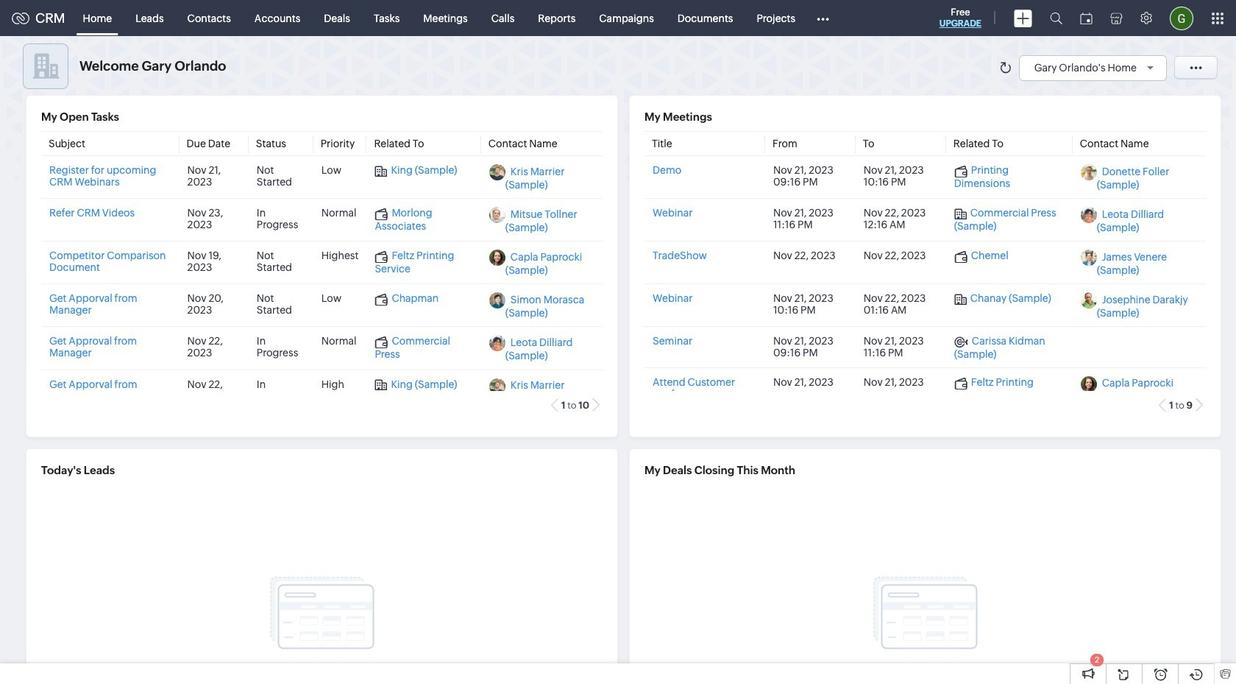 Task type: vqa. For each thing, say whether or not it's contained in the screenshot.
Create Menu icon
yes



Task type: describe. For each thing, give the bounding box(es) containing it.
create menu image
[[1015, 9, 1033, 27]]

calendar image
[[1081, 12, 1093, 24]]

Other Modules field
[[808, 6, 839, 30]]

create menu element
[[1006, 0, 1042, 36]]

logo image
[[12, 12, 29, 24]]

profile image
[[1171, 6, 1194, 30]]

search image
[[1051, 12, 1063, 24]]



Task type: locate. For each thing, give the bounding box(es) containing it.
profile element
[[1162, 0, 1203, 36]]

search element
[[1042, 0, 1072, 36]]



